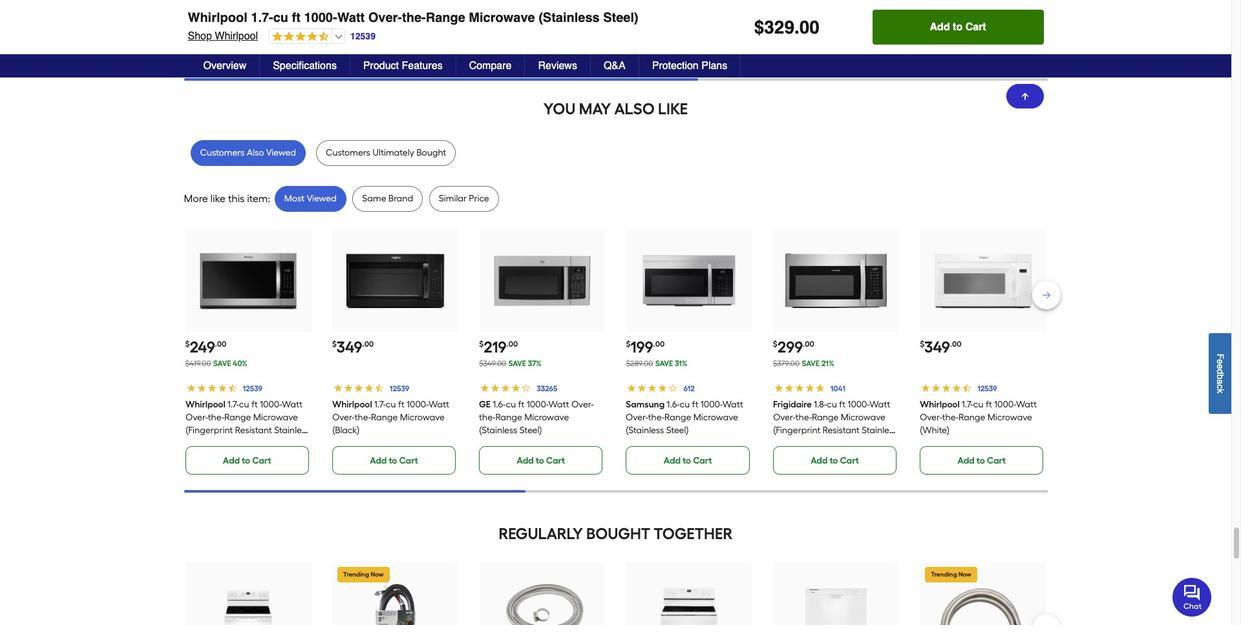 Task type: vqa. For each thing, say whether or not it's contained in the screenshot.
• Every Purchase Saves Pets™. BISSELL® proudly supports BISSELL Pet Foundation® and its mission to help save homeless pets •
no



Task type: describe. For each thing, give the bounding box(es) containing it.
1000- for 1.6-cu ft 1000-watt over-the-range microwave (stainless steel)
[[701, 399, 723, 410]]

customers for customers also viewed
[[200, 147, 245, 158]]

(stainless for 219
[[479, 425, 518, 436]]

1.6-cu ft 1000-watt over- the-range microwave (stainless steel)
[[479, 399, 594, 436]]

product features
[[363, 60, 443, 72]]

cu for 1.7-cu ft 1000-watt over-the-range microwave (white)
[[974, 399, 984, 410]]

$349.00 save 37%
[[479, 359, 542, 368]]

ultimately
[[373, 147, 414, 158]]

199
[[631, 338, 653, 357]]

similar price
[[439, 193, 489, 204]]

plans
[[702, 60, 728, 72]]

cart for third the add to cart list item from the left
[[546, 43, 565, 54]]

$419.00
[[185, 359, 211, 368]]

ft for 1.7-cu ft 1000-watt over-the-range microwave (black)
[[398, 399, 404, 410]]

1000- for 1.7-cu ft 1000-watt over-the-range microwave (white)
[[995, 399, 1017, 410]]

more like this item :
[[184, 193, 270, 205]]

37%
[[528, 359, 542, 368]]

$ 329 . 00
[[754, 17, 820, 38]]

ft for 1.6-cu ft 1000-watt over-the-range microwave (stainless steel)
[[693, 399, 699, 410]]

save for 219
[[509, 359, 526, 368]]

resistant for 249
[[235, 425, 272, 436]]

cart inside button
[[966, 21, 987, 33]]

249
[[190, 338, 215, 357]]

add to cart inside 249 list item
[[223, 456, 271, 467]]

whirlpool up shop whirlpool
[[188, 10, 247, 25]]

add to cart link inside 299 list item
[[773, 447, 897, 475]]

compare button
[[456, 54, 525, 78]]

ft for 1.8-cu ft 1000-watt over-the-range microwave (fingerprint resistant stainless steel)
[[839, 399, 846, 410]]

cart for 299 list item
[[840, 456, 859, 467]]

whirlpool 1.7-cu ft 1000-watt over-the-range microwave (stainless steel)
[[188, 10, 639, 25]]

1.7- for 1.7-cu ft 1000-watt over-the-range microwave (black)
[[374, 399, 386, 410]]

$ inside the $ 199 .00
[[626, 340, 631, 349]]

product features button
[[350, 54, 456, 78]]

.00 for samsung
[[653, 340, 665, 349]]

.
[[795, 17, 800, 38]]

1.6-cu ft 1000-watt over-the-range microwave (stainless steel)
[[626, 399, 744, 436]]

1.7-cu ft 1000-watt over-the-range microwave (white)
[[920, 399, 1037, 436]]

c
[[1216, 385, 1226, 389]]

watt for 1.7-cu ft 1000-watt over-the-range microwave (black)
[[429, 399, 449, 410]]

may
[[579, 99, 611, 118]]

299
[[778, 338, 803, 357]]

add to cart button
[[873, 10, 1044, 45]]

the- for 1.6-cu ft 1000-watt over- the-range microwave (stainless steel)
[[479, 412, 496, 423]]

(black)
[[332, 425, 360, 436]]

over- for 1.7-cu ft 1000-watt over-the-range microwave (black)
[[332, 412, 355, 423]]

watt for 1.6-cu ft 1000-watt over-the-range microwave (stainless steel)
[[723, 399, 744, 410]]

add for fifth the add to cart list item from left
[[811, 43, 828, 54]]

1.7-cu ft 1000-watt over-the-range microwave (fingerprint resistant stainless steel)
[[185, 399, 310, 449]]

d
[[1216, 370, 1226, 375]]

shop
[[188, 30, 212, 42]]

$ 299 .00
[[773, 338, 815, 357]]

$ 219 .00
[[479, 338, 518, 357]]

watt for 1.7-cu ft 1000-watt over-the-range microwave (white)
[[1017, 399, 1037, 410]]

overview button
[[190, 54, 260, 78]]

frigidaire
[[773, 399, 812, 410]]

trending now for utilitech 6-ft 4-prong black range appliance power cord image
[[343, 571, 384, 579]]

4 add to cart list item from the left
[[626, 0, 753, 63]]

together
[[654, 525, 733, 544]]

$ inside $ 249 .00
[[185, 340, 190, 349]]

range for 1.7-cu ft 1000-watt over-the-range microwave (white)
[[959, 412, 986, 423]]

1.7- for 1.7-cu ft 1000-watt over-the-range microwave (white)
[[962, 399, 974, 410]]

5 add to cart list item from the left
[[773, 0, 900, 63]]

trending for eastman 5-ft 1/4-in compression inlet x 1/4-in compression outlet stainless steel ice maker connector image
[[931, 571, 957, 579]]

microwave for 1.6-cu ft 1000-watt over- the-range microwave (stainless steel)
[[525, 412, 569, 423]]

ge
[[479, 399, 491, 410]]

ft for 1.7-cu ft 1000-watt over-the-range microwave (white)
[[986, 399, 992, 410]]

watt for 1.7-cu ft 1000-watt over-the-range microwave (fingerprint resistant stainless steel)
[[282, 399, 302, 410]]

shop whirlpool
[[188, 30, 258, 42]]

add for sixth the add to cart list item from the right
[[223, 43, 240, 54]]

12539
[[350, 31, 376, 41]]

329
[[764, 17, 795, 38]]

to for first the add to cart list item from the right
[[977, 43, 985, 54]]

$379.00
[[773, 359, 800, 368]]

cart for 219 list item
[[546, 456, 565, 467]]

protection plans
[[652, 60, 728, 72]]

1.8-
[[814, 399, 827, 410]]

over- up 12539
[[368, 10, 402, 25]]

add to cart inside button
[[930, 21, 987, 33]]

1.8-cu ft 1000-watt over-the-range microwave (fingerprint resistant stainless steel)
[[773, 399, 898, 449]]

$379.00 save 21%
[[773, 359, 835, 368]]

f
[[1216, 354, 1226, 359]]

q&a
[[604, 60, 626, 72]]

to for 219 list item
[[536, 456, 544, 467]]

k
[[1216, 389, 1226, 394]]

1.6- for 199
[[667, 399, 680, 410]]

1 349 list item from the left
[[332, 229, 459, 475]]

add to cart inside 199 list item
[[664, 456, 712, 467]]

q&a button
[[591, 54, 639, 78]]

cu for 1.7-cu ft 1000-watt over-the-range microwave (fingerprint resistant stainless steel)
[[239, 399, 249, 410]]

whirlpool for 1.7-cu ft 1000-watt over-the-range microwave (white)
[[920, 399, 960, 410]]

microwave for 1.7-cu ft 1000-watt over-the-range microwave (black)
[[400, 412, 445, 423]]

customers for customers ultimately bought
[[326, 147, 370, 158]]

over- for 1.8-cu ft 1000-watt over-the-range microwave (fingerprint resistant stainless steel)
[[773, 412, 796, 423]]

.00 for whirlpool
[[215, 340, 227, 349]]

steel) inside the 1.6-cu ft 1000-watt over-the-range microwave (stainless steel)
[[667, 425, 689, 436]]

$ inside $ 299 .00
[[773, 340, 778, 349]]

price
[[469, 193, 489, 204]]

21%
[[822, 359, 835, 368]]

a
[[1216, 380, 1226, 385]]

bought
[[417, 147, 446, 158]]

$349.00
[[479, 359, 506, 368]]

this
[[228, 193, 245, 205]]

(white)
[[920, 425, 950, 436]]

microwave for 1.7-cu ft 1000-watt over-the-range microwave (fingerprint resistant stainless steel)
[[253, 412, 298, 423]]

customers ultimately bought
[[326, 147, 446, 158]]

$ 249 .00
[[185, 338, 227, 357]]

ft for 1.7-cu ft 1000-watt over-the-range microwave (fingerprint resistant stainless steel)
[[251, 399, 257, 410]]

349 for 1.7-cu ft 1000-watt over-the-range microwave (white)
[[925, 338, 950, 357]]

eastman 5-ft 1/4-in compression inlet x 1/4-in compression outlet stainless steel ice maker connector image
[[933, 582, 1034, 626]]

1.7- for 1.7-cu ft 1000-watt over-the-range microwave (fingerprint resistant stainless steel)
[[227, 399, 239, 410]]

steel) inside 1.6-cu ft 1000-watt over- the-range microwave (stainless steel)
[[520, 425, 542, 436]]

steel) inside 1.7-cu ft 1000-watt over-the-range microwave (fingerprint resistant stainless steel)
[[185, 438, 208, 449]]

(stainless for 199
[[626, 425, 665, 436]]

$ inside $ 219 .00
[[479, 340, 484, 349]]

2 e from the top
[[1216, 364, 1226, 370]]

whirlpool 1.7-cu ft 1000-watt over-the-range microwave (black) image
[[345, 231, 446, 332]]

1 add to cart list item from the left
[[185, 0, 312, 63]]

like
[[658, 99, 688, 118]]

add for 249 list item at left
[[223, 456, 240, 467]]

protection
[[652, 60, 699, 72]]

to for fifth the add to cart list item from left
[[830, 43, 838, 54]]

ft for 1.6-cu ft 1000-watt over- the-range microwave (stainless steel)
[[518, 399, 525, 410]]

the- for 1.7-cu ft 1000-watt over-the-range microwave (fingerprint resistant stainless steel)
[[208, 412, 224, 423]]

like
[[211, 193, 226, 205]]

whirlpool 30-in glass top 4 elements 5.3-cu ft freestanding electric range (white) image
[[639, 582, 740, 626]]

regularly
[[499, 525, 583, 544]]

save for 249
[[213, 359, 231, 368]]

cu for 1.7-cu ft 1000-watt over-the-range microwave (black)
[[386, 399, 396, 410]]

3 add to cart list item from the left
[[479, 0, 606, 63]]

brand
[[389, 193, 413, 204]]

whirlpool 30-in glass top 5 elements 5.3-cu ft steam cleaning freestanding electric range (white) image
[[198, 582, 299, 626]]

you
[[544, 99, 576, 118]]

to for 199 list item
[[683, 456, 691, 467]]

the- for 1.7-cu ft 1000-watt over-the-range microwave (white)
[[943, 412, 959, 423]]

compare
[[469, 60, 512, 72]]

1000- for 1.7-cu ft 1000-watt over-the-range microwave (fingerprint resistant stainless steel)
[[260, 399, 282, 410]]

regularly bought together heading
[[184, 522, 1048, 548]]

save for 199
[[655, 359, 673, 368]]

to for 299 list item
[[830, 456, 838, 467]]

watt for 1.8-cu ft 1000-watt over-the-range microwave (fingerprint resistant stainless steel)
[[870, 399, 890, 410]]



Task type: locate. For each thing, give the bounding box(es) containing it.
cu inside 1.8-cu ft 1000-watt over-the-range microwave (fingerprint resistant stainless steel)
[[827, 399, 837, 410]]

whirlpool 1.7-cu ft 1000-watt over-the-range microwave (fingerprint resistant stainless steel) image
[[198, 231, 299, 332]]

whirlpool for 1.7-cu ft 1000-watt over-the-range microwave (fingerprint resistant stainless steel)
[[185, 399, 225, 410]]

add for third the add to cart list item from the left
[[517, 43, 534, 54]]

0 horizontal spatial stainless
[[274, 425, 310, 436]]

regularly bought together
[[499, 525, 733, 544]]

0 vertical spatial also
[[615, 99, 655, 118]]

6 add to cart list item from the left
[[920, 0, 1047, 63]]

now for utilitech 6-ft 4-prong black range appliance power cord image
[[371, 571, 384, 579]]

2 .00 from the left
[[362, 340, 374, 349]]

stainless for 249
[[274, 425, 310, 436]]

the- inside 1.6-cu ft 1000-watt over- the-range microwave (stainless steel)
[[479, 412, 496, 423]]

40%
[[233, 359, 248, 368]]

resistant inside 1.8-cu ft 1000-watt over-the-range microwave (fingerprint resistant stainless steel)
[[823, 425, 860, 436]]

over- up the (white)
[[920, 412, 943, 423]]

$
[[754, 17, 764, 38], [185, 340, 190, 349], [332, 340, 337, 349], [479, 340, 484, 349], [626, 340, 631, 349], [773, 340, 778, 349], [920, 340, 925, 349]]

1000- for 1.6-cu ft 1000-watt over- the-range microwave (stainless steel)
[[527, 399, 549, 410]]

viewed right most
[[307, 193, 337, 204]]

add inside 219 list item
[[517, 456, 534, 467]]

customers
[[200, 147, 245, 158], [326, 147, 370, 158]]

to for fifth the add to cart list item from the right
[[389, 43, 397, 54]]

trending now link
[[332, 563, 459, 626], [920, 563, 1047, 626]]

1 horizontal spatial (stainless
[[539, 10, 600, 25]]

over- up (black)
[[332, 412, 355, 423]]

microwave inside 1.8-cu ft 1000-watt over-the-range microwave (fingerprint resistant stainless steel)
[[841, 412, 886, 423]]

cu for 1.6-cu ft 1000-watt over-the-range microwave (stainless steel)
[[680, 399, 690, 410]]

to inside 219 list item
[[536, 456, 544, 467]]

save inside 249 list item
[[213, 359, 231, 368]]

1000- inside 1.7-cu ft 1000-watt over-the-range microwave (black)
[[407, 399, 429, 410]]

the- up the (white)
[[943, 412, 959, 423]]

stainless
[[274, 425, 310, 436], [862, 425, 898, 436]]

range inside 1.6-cu ft 1000-watt over- the-range microwave (stainless steel)
[[496, 412, 522, 423]]

whirlpool for 1.7-cu ft 1000-watt over-the-range microwave (black)
[[332, 399, 372, 410]]

1 vertical spatial viewed
[[307, 193, 337, 204]]

whirlpool up the (white)
[[920, 399, 960, 410]]

customers left ultimately at left
[[326, 147, 370, 158]]

the- down 'samsung'
[[649, 412, 665, 423]]

over- for 1.7-cu ft 1000-watt over-the-range microwave (white)
[[920, 412, 943, 423]]

5 .00 from the left
[[803, 340, 815, 349]]

1000-
[[304, 10, 337, 25], [260, 399, 282, 410], [407, 399, 429, 410], [527, 399, 549, 410], [701, 399, 723, 410], [848, 399, 870, 410], [995, 399, 1017, 410]]

1 .00 from the left
[[215, 340, 227, 349]]

range for 1.8-cu ft 1000-watt over-the-range microwave (fingerprint resistant stainless steel)
[[812, 412, 839, 423]]

1 horizontal spatial 349 list item
[[920, 229, 1047, 475]]

cu inside the 1.6-cu ft 1000-watt over-the-range microwave (stainless steel)
[[680, 399, 690, 410]]

1.7- inside 1.7-cu ft 1000-watt over-the-range microwave (fingerprint resistant stainless steel)
[[227, 399, 239, 410]]

1.6- for 219
[[493, 399, 506, 410]]

protection plans button
[[639, 54, 741, 78]]

2 add to cart list item from the left
[[332, 0, 459, 63]]

(stainless down ge
[[479, 425, 518, 436]]

trending
[[343, 571, 369, 579], [931, 571, 957, 579]]

1 horizontal spatial $ 349 .00
[[920, 338, 962, 357]]

299 list item
[[773, 229, 900, 475]]

samsung
[[626, 399, 665, 410]]

you may also like
[[544, 99, 688, 118]]

1 horizontal spatial also
[[615, 99, 655, 118]]

349
[[337, 338, 362, 357], [925, 338, 950, 357]]

cart inside 199 list item
[[693, 456, 712, 467]]

samsung 1.6-cu ft 1000-watt over-the-range microwave (stainless steel) image
[[639, 231, 740, 332]]

$ 199 .00
[[626, 338, 665, 357]]

watt for 1.6-cu ft 1000-watt over- the-range microwave (stainless steel)
[[549, 399, 569, 410]]

2 now from the left
[[959, 571, 972, 579]]

e up d
[[1216, 359, 1226, 365]]

cu inside 1.7-cu ft 1000-watt over-the-range microwave (black)
[[386, 399, 396, 410]]

0 horizontal spatial trending now
[[343, 571, 384, 579]]

stainless for 299
[[862, 425, 898, 436]]

1 horizontal spatial viewed
[[307, 193, 337, 204]]

1 now from the left
[[371, 571, 384, 579]]

range inside 1.8-cu ft 1000-watt over-the-range microwave (fingerprint resistant stainless steel)
[[812, 412, 839, 423]]

0 horizontal spatial (stainless
[[479, 425, 518, 436]]

over- inside 1.6-cu ft 1000-watt over- the-range microwave (stainless steel)
[[572, 399, 594, 410]]

0 horizontal spatial customers
[[200, 147, 245, 158]]

ft inside 1.6-cu ft 1000-watt over- the-range microwave (stainless steel)
[[518, 399, 525, 410]]

to inside 299 list item
[[830, 456, 838, 467]]

2 (fingerprint from the left
[[773, 425, 821, 436]]

the- inside 1.7-cu ft 1000-watt over-the-range microwave (black)
[[355, 412, 371, 423]]

watt inside the 1.6-cu ft 1000-watt over-the-range microwave (stainless steel)
[[723, 399, 744, 410]]

save inside 299 list item
[[802, 359, 820, 368]]

cu inside 1.6-cu ft 1000-watt over- the-range microwave (stainless steel)
[[506, 399, 516, 410]]

reviews
[[538, 60, 577, 72]]

microwave inside 1.6-cu ft 1000-watt over- the-range microwave (stainless steel)
[[525, 412, 569, 423]]

add inside 299 list item
[[811, 456, 828, 467]]

save left 21%
[[802, 359, 820, 368]]

cu for 1.8-cu ft 1000-watt over-the-range microwave (fingerprint resistant stainless steel)
[[827, 399, 837, 410]]

add for 299 list item
[[811, 456, 828, 467]]

add to cart link inside 249 list item
[[185, 447, 309, 475]]

save
[[213, 359, 231, 368], [509, 359, 526, 368], [655, 359, 673, 368], [802, 359, 820, 368]]

to inside 249 list item
[[242, 456, 250, 467]]

arrow up image
[[1020, 91, 1030, 102]]

trending for utilitech 6-ft 4-prong black range appliance power cord image
[[343, 571, 369, 579]]

1.7-
[[251, 10, 273, 25], [227, 399, 239, 410], [374, 399, 386, 410], [962, 399, 974, 410]]

add to cart
[[930, 21, 987, 33], [223, 43, 271, 54], [370, 43, 418, 54], [517, 43, 565, 54], [664, 43, 712, 54], [811, 43, 859, 54], [958, 43, 1006, 54], [223, 456, 271, 467], [370, 456, 418, 467], [517, 456, 565, 467], [664, 456, 712, 467], [811, 456, 859, 467], [958, 456, 1006, 467]]

ft inside 1.8-cu ft 1000-watt over-the-range microwave (fingerprint resistant stainless steel)
[[839, 399, 846, 410]]

3 .00 from the left
[[507, 340, 518, 349]]

e
[[1216, 359, 1226, 365], [1216, 364, 1226, 370]]

.00 for ge
[[507, 340, 518, 349]]

1000- for 1.8-cu ft 1000-watt over-the-range microwave (fingerprint resistant stainless steel)
[[848, 399, 870, 410]]

(stainless inside the 1.6-cu ft 1000-watt over-the-range microwave (stainless steel)
[[626, 425, 665, 436]]

resistant for 299
[[823, 425, 860, 436]]

bought
[[587, 525, 651, 544]]

specifications button
[[260, 54, 350, 78]]

to for 4th the add to cart list item from the left
[[683, 43, 691, 54]]

over-
[[368, 10, 402, 25], [572, 399, 594, 410], [185, 412, 208, 423], [332, 412, 355, 423], [626, 412, 649, 423], [773, 412, 796, 423], [920, 412, 943, 423]]

1 save from the left
[[213, 359, 231, 368]]

product
[[363, 60, 399, 72]]

1 trending from the left
[[343, 571, 369, 579]]

range inside 1.7-cu ft 1000-watt over-the-range microwave (fingerprint resistant stainless steel)
[[224, 412, 251, 423]]

cart for fifth the add to cart list item from the right
[[399, 43, 418, 54]]

1 horizontal spatial trending now
[[931, 571, 972, 579]]

the- up features
[[402, 10, 426, 25]]

add to cart link inside 219 list item
[[479, 447, 603, 475]]

range
[[426, 10, 465, 25], [224, 412, 251, 423], [371, 412, 398, 423], [496, 412, 522, 423], [665, 412, 692, 423], [812, 412, 839, 423], [959, 412, 986, 423]]

over- down 'samsung'
[[626, 412, 649, 423]]

cart for first the add to cart list item from the right
[[987, 43, 1006, 54]]

same brand
[[362, 193, 413, 204]]

viewed
[[266, 147, 296, 158], [307, 193, 337, 204]]

most viewed
[[284, 193, 337, 204]]

$ 349 .00
[[332, 338, 374, 357], [920, 338, 962, 357]]

1 trending now link from the left
[[332, 563, 459, 626]]

2 trending from the left
[[931, 571, 957, 579]]

1 horizontal spatial trending now link
[[920, 563, 1047, 626]]

ft inside 1.7-cu ft 1000-watt over-the-range microwave (fingerprint resistant stainless steel)
[[251, 399, 257, 410]]

to for sixth the add to cart list item from the right
[[242, 43, 250, 54]]

31%
[[675, 359, 688, 368]]

(fingerprint inside 1.7-cu ft 1000-watt over-the-range microwave (fingerprint resistant stainless steel)
[[185, 425, 233, 436]]

$419.00 save 40%
[[185, 359, 248, 368]]

range for 1.7-cu ft 1000-watt over-the-range microwave (fingerprint resistant stainless steel)
[[224, 412, 251, 423]]

save left 31%
[[655, 359, 673, 368]]

the- inside the 1.6-cu ft 1000-watt over-the-range microwave (stainless steel)
[[649, 412, 665, 423]]

add inside 199 list item
[[664, 456, 681, 467]]

save inside 199 list item
[[655, 359, 673, 368]]

range inside 1.7-cu ft 1000-watt over-the-range microwave (black)
[[371, 412, 398, 423]]

2 trending now from the left
[[931, 571, 972, 579]]

cart inside 249 list item
[[252, 456, 271, 467]]

b
[[1216, 375, 1226, 380]]

.00 inside the $ 199 .00
[[653, 340, 665, 349]]

00
[[800, 17, 820, 38]]

1000- inside 1.6-cu ft 1000-watt over- the-range microwave (stainless steel)
[[527, 399, 549, 410]]

1.6- inside 1.6-cu ft 1000-watt over- the-range microwave (stainless steel)
[[493, 399, 506, 410]]

$ 349 .00 for 1.7-cu ft 1000-watt over-the-range microwave (black)
[[332, 338, 374, 357]]

0 horizontal spatial trending now link
[[332, 563, 459, 626]]

1 $ 349 .00 from the left
[[332, 338, 374, 357]]

whirlpool front control 24-in built-in dishwasher (white) energy star, 57-dba image
[[786, 582, 887, 626]]

the- down ge
[[479, 412, 496, 423]]

whirlpool up "overview" button
[[215, 30, 258, 42]]

the- down frigidaire
[[796, 412, 812, 423]]

the- inside 1.8-cu ft 1000-watt over-the-range microwave (fingerprint resistant stainless steel)
[[796, 412, 812, 423]]

the- inside 1.7-cu ft 1000-watt over-the-range microwave (white)
[[943, 412, 959, 423]]

:
[[268, 193, 270, 205]]

199 list item
[[626, 229, 753, 475]]

0 horizontal spatial also
[[247, 147, 264, 158]]

resistant
[[235, 425, 272, 436], [823, 425, 860, 436]]

save left '40%'
[[213, 359, 231, 368]]

more
[[184, 193, 208, 205]]

(stainless up the reviews button
[[539, 10, 600, 25]]

over- down frigidaire
[[773, 412, 796, 423]]

stainless inside 1.8-cu ft 1000-watt over-the-range microwave (fingerprint resistant stainless steel)
[[862, 425, 898, 436]]

0 horizontal spatial 349 list item
[[332, 229, 459, 475]]

overview
[[203, 60, 246, 72]]

frigidaire 1.8-cu ft 1000-watt over-the-range microwave (fingerprint resistant stainless steel) image
[[786, 231, 887, 332]]

2 stainless from the left
[[862, 425, 898, 436]]

watt inside 1.7-cu ft 1000-watt over-the-range microwave (white)
[[1017, 399, 1037, 410]]

219
[[484, 338, 507, 357]]

0 horizontal spatial 1.6-
[[493, 399, 506, 410]]

resistant inside 1.7-cu ft 1000-watt over-the-range microwave (fingerprint resistant stainless steel)
[[235, 425, 272, 436]]

2 resistant from the left
[[823, 425, 860, 436]]

same
[[362, 193, 386, 204]]

1.7-cu ft 1000-watt over-the-range microwave (black)
[[332, 399, 449, 436]]

cart for sixth the add to cart list item from the right
[[252, 43, 271, 54]]

whirlpool up (black)
[[332, 399, 372, 410]]

2 $ 349 .00 from the left
[[920, 338, 962, 357]]

0 horizontal spatial $ 349 .00
[[332, 338, 374, 357]]

cu inside 1.7-cu ft 1000-watt over-the-range microwave (white)
[[974, 399, 984, 410]]

add for 199 list item
[[664, 456, 681, 467]]

stainless left (black)
[[274, 425, 310, 436]]

ft inside 1.7-cu ft 1000-watt over-the-range microwave (black)
[[398, 399, 404, 410]]

0 horizontal spatial 349
[[337, 338, 362, 357]]

1.6- right ge
[[493, 399, 506, 410]]

0 vertical spatial viewed
[[266, 147, 296, 158]]

customers also viewed
[[200, 147, 296, 158]]

1 (fingerprint from the left
[[185, 425, 233, 436]]

1 horizontal spatial trending
[[931, 571, 957, 579]]

249 list item
[[185, 229, 312, 475]]

1 trending now from the left
[[343, 571, 384, 579]]

1.6- right 'samsung'
[[667, 399, 680, 410]]

trending up eastman 5-ft 1/4-in compression inlet x 1/4-in compression outlet stainless steel ice maker connector image
[[931, 571, 957, 579]]

2 349 list item from the left
[[920, 229, 1047, 475]]

over- left 'samsung'
[[572, 399, 594, 410]]

chat invite button image
[[1173, 578, 1212, 618]]

specifications
[[273, 60, 337, 72]]

1 stainless from the left
[[274, 425, 310, 436]]

now
[[371, 571, 384, 579], [959, 571, 972, 579]]

most
[[284, 193, 305, 204]]

(stainless down 'samsung'
[[626, 425, 665, 436]]

$289.00
[[626, 359, 653, 368]]

similar
[[439, 193, 467, 204]]

stainless inside 1.7-cu ft 1000-watt over-the-range microwave (fingerprint resistant stainless steel)
[[274, 425, 310, 436]]

$ 349 .00 for 1.7-cu ft 1000-watt over-the-range microwave (white)
[[920, 338, 962, 357]]

now up utilitech 6-ft 4-prong black range appliance power cord image
[[371, 571, 384, 579]]

trending up utilitech 6-ft 4-prong black range appliance power cord image
[[343, 571, 369, 579]]

f e e d b a c k button
[[1209, 333, 1232, 414]]

stainless left the (white)
[[862, 425, 898, 436]]

cart for 199 list item
[[693, 456, 712, 467]]

(stainless
[[539, 10, 600, 25], [479, 425, 518, 436], [626, 425, 665, 436]]

.00 inside $ 299 .00
[[803, 340, 815, 349]]

whirlpool inside 249 list item
[[185, 399, 225, 410]]

microwave for 1.6-cu ft 1000-watt over-the-range microwave (stainless steel)
[[694, 412, 739, 423]]

trending now for eastman 5-ft 1/4-in compression inlet x 1/4-in compression outlet stainless steel ice maker connector image
[[931, 571, 972, 579]]

add to cart link inside 199 list item
[[626, 447, 750, 475]]

cart for 249 list item at left
[[252, 456, 271, 467]]

.00 inside $ 219 .00
[[507, 340, 518, 349]]

item
[[247, 193, 268, 205]]

add to cart inside 299 list item
[[811, 456, 859, 467]]

cu inside 1.7-cu ft 1000-watt over-the-range microwave (fingerprint resistant stainless steel)
[[239, 399, 249, 410]]

add to cart link
[[185, 34, 309, 63], [332, 34, 456, 63], [479, 34, 603, 63], [626, 34, 750, 63], [773, 34, 897, 63], [920, 34, 1044, 63], [185, 447, 309, 475], [332, 447, 456, 475], [479, 447, 603, 475], [626, 447, 750, 475], [773, 447, 897, 475], [920, 447, 1044, 475]]

eastman 8-ft 3/8-in compression inlet x 3/4-in hose thread outlet braided stainless steel dishwasher connector image
[[492, 582, 593, 626]]

0 horizontal spatial viewed
[[266, 147, 296, 158]]

utilitech 6-ft 4-prong black range appliance power cord image
[[345, 582, 446, 626]]

4.5 stars image
[[269, 31, 329, 43]]

over- for 1.7-cu ft 1000-watt over-the-range microwave (fingerprint resistant stainless steel)
[[185, 412, 208, 423]]

save left 37%
[[509, 359, 526, 368]]

cart for 4th the add to cart list item from the left
[[693, 43, 712, 54]]

1000- inside 1.7-cu ft 1000-watt over-the-range microwave (white)
[[995, 399, 1017, 410]]

add to cart inside 219 list item
[[517, 456, 565, 467]]

$289.00 save 31%
[[626, 359, 688, 368]]

over- for 1.6-cu ft 1000-watt over-the-range microwave (stainless steel)
[[626, 412, 649, 423]]

ft inside 1.7-cu ft 1000-watt over-the-range microwave (white)
[[986, 399, 992, 410]]

over- for 1.6-cu ft 1000-watt over- the-range microwave (stainless steel)
[[572, 399, 594, 410]]

add for 4th the add to cart list item from the left
[[664, 43, 681, 54]]

to inside button
[[953, 21, 963, 33]]

trending now up eastman 5-ft 1/4-in compression inlet x 1/4-in compression outlet stainless steel ice maker connector image
[[931, 571, 972, 579]]

(fingerprint inside 1.8-cu ft 1000-watt over-the-range microwave (fingerprint resistant stainless steel)
[[773, 425, 821, 436]]

(fingerprint for 299
[[773, 425, 821, 436]]

1.6- inside the 1.6-cu ft 1000-watt over-the-range microwave (stainless steel)
[[667, 399, 680, 410]]

now up eastman 5-ft 1/4-in compression inlet x 1/4-in compression outlet stainless steel ice maker connector image
[[959, 571, 972, 579]]

4 .00 from the left
[[653, 340, 665, 349]]

microwave for 1.7-cu ft 1000-watt over-the-range microwave (white)
[[988, 412, 1033, 423]]

cart for fifth the add to cart list item from left
[[840, 43, 859, 54]]

also left like
[[615, 99, 655, 118]]

customers up like
[[200, 147, 245, 158]]

the-
[[402, 10, 426, 25], [208, 412, 224, 423], [355, 412, 371, 423], [479, 412, 496, 423], [649, 412, 665, 423], [796, 412, 812, 423], [943, 412, 959, 423]]

1 1.6- from the left
[[493, 399, 506, 410]]

range inside the 1.6-cu ft 1000-watt over-the-range microwave (stainless steel)
[[665, 412, 692, 423]]

.00 inside $ 249 .00
[[215, 340, 227, 349]]

2 horizontal spatial (stainless
[[626, 425, 665, 436]]

to for 249 list item at left
[[242, 456, 250, 467]]

whirlpool 1.7-cu ft 1000-watt over-the-range microwave (white) image
[[933, 231, 1034, 332]]

1000- inside 1.7-cu ft 1000-watt over-the-range microwave (fingerprint resistant stainless steel)
[[260, 399, 282, 410]]

3 save from the left
[[655, 359, 673, 368]]

1000- for 1.7-cu ft 1000-watt over-the-range microwave (black)
[[407, 399, 429, 410]]

viewed up :
[[266, 147, 296, 158]]

(stainless inside 1.6-cu ft 1000-watt over- the-range microwave (stainless steel)
[[479, 425, 518, 436]]

microwave inside the 1.6-cu ft 1000-watt over-the-range microwave (stainless steel)
[[694, 412, 739, 423]]

1000- inside 1.8-cu ft 1000-watt over-the-range microwave (fingerprint resistant stainless steel)
[[848, 399, 870, 410]]

ft inside the 1.6-cu ft 1000-watt over-the-range microwave (stainless steel)
[[693, 399, 699, 410]]

microwave inside 1.7-cu ft 1000-watt over-the-range microwave (white)
[[988, 412, 1033, 423]]

the- inside 1.7-cu ft 1000-watt over-the-range microwave (fingerprint resistant stainless steel)
[[208, 412, 224, 423]]

cart inside 219 list item
[[546, 456, 565, 467]]

over- inside 1.7-cu ft 1000-watt over-the-range microwave (black)
[[332, 412, 355, 423]]

cu for 1.6-cu ft 1000-watt over- the-range microwave (stainless steel)
[[506, 399, 516, 410]]

349 for 1.7-cu ft 1000-watt over-the-range microwave (black)
[[337, 338, 362, 357]]

over- inside 1.8-cu ft 1000-watt over-the-range microwave (fingerprint resistant stainless steel)
[[773, 412, 796, 423]]

watt
[[337, 10, 365, 25], [282, 399, 302, 410], [429, 399, 449, 410], [549, 399, 569, 410], [723, 399, 744, 410], [870, 399, 890, 410], [1017, 399, 1037, 410]]

2 save from the left
[[509, 359, 526, 368]]

.00 for frigidaire
[[803, 340, 815, 349]]

watt inside 1.8-cu ft 1000-watt over-the-range microwave (fingerprint resistant stainless steel)
[[870, 399, 890, 410]]

2 1.6- from the left
[[667, 399, 680, 410]]

over- inside 1.7-cu ft 1000-watt over-the-range microwave (fingerprint resistant stainless steel)
[[185, 412, 208, 423]]

1.7- inside 1.7-cu ft 1000-watt over-the-range microwave (white)
[[962, 399, 974, 410]]

over- inside the 1.6-cu ft 1000-watt over-the-range microwave (stainless steel)
[[626, 412, 649, 423]]

0 horizontal spatial now
[[371, 571, 384, 579]]

.00
[[215, 340, 227, 349], [362, 340, 374, 349], [507, 340, 518, 349], [653, 340, 665, 349], [803, 340, 815, 349], [950, 340, 962, 349]]

to
[[953, 21, 963, 33], [242, 43, 250, 54], [389, 43, 397, 54], [536, 43, 544, 54], [683, 43, 691, 54], [830, 43, 838, 54], [977, 43, 985, 54], [242, 456, 250, 467], [389, 456, 397, 467], [536, 456, 544, 467], [683, 456, 691, 467], [830, 456, 838, 467], [977, 456, 985, 467]]

1 e from the top
[[1216, 359, 1226, 365]]

also
[[615, 99, 655, 118], [247, 147, 264, 158]]

ge 1.6-cu ft 1000-watt over-the-range microwave (stainless steel) image
[[492, 231, 593, 332]]

also up item
[[247, 147, 264, 158]]

add for fifth the add to cart list item from the right
[[370, 43, 387, 54]]

219 list item
[[479, 229, 606, 475]]

0 horizontal spatial resistant
[[235, 425, 272, 436]]

to inside 199 list item
[[683, 456, 691, 467]]

save inside 219 list item
[[509, 359, 526, 368]]

to for third the add to cart list item from the left
[[536, 43, 544, 54]]

reviews button
[[525, 54, 591, 78]]

over- inside 1.7-cu ft 1000-watt over-the-range microwave (white)
[[920, 412, 943, 423]]

steel) inside 1.8-cu ft 1000-watt over-the-range microwave (fingerprint resistant stainless steel)
[[773, 438, 796, 449]]

1 resistant from the left
[[235, 425, 272, 436]]

range for 1.6-cu ft 1000-watt over-the-range microwave (stainless steel)
[[665, 412, 692, 423]]

1000- inside the 1.6-cu ft 1000-watt over-the-range microwave (stainless steel)
[[701, 399, 723, 410]]

1 horizontal spatial (fingerprint
[[773, 425, 821, 436]]

add to cart list item
[[185, 0, 312, 63], [332, 0, 459, 63], [479, 0, 606, 63], [626, 0, 753, 63], [773, 0, 900, 63], [920, 0, 1047, 63]]

1 customers from the left
[[200, 147, 245, 158]]

features
[[402, 60, 443, 72]]

6 .00 from the left
[[950, 340, 962, 349]]

watt inside 1.7-cu ft 1000-watt over-the-range microwave (fingerprint resistant stainless steel)
[[282, 399, 302, 410]]

whirlpool down $419.00
[[185, 399, 225, 410]]

1 349 from the left
[[337, 338, 362, 357]]

2 trending now link from the left
[[920, 563, 1047, 626]]

save for 299
[[802, 359, 820, 368]]

1 horizontal spatial customers
[[326, 147, 370, 158]]

add for first the add to cart list item from the right
[[958, 43, 975, 54]]

2 customers from the left
[[326, 147, 370, 158]]

range inside 1.7-cu ft 1000-watt over-the-range microwave (white)
[[959, 412, 986, 423]]

add inside 249 list item
[[223, 456, 240, 467]]

1 horizontal spatial resistant
[[823, 425, 860, 436]]

now for eastman 5-ft 1/4-in compression inlet x 1/4-in compression outlet stainless steel ice maker connector image
[[959, 571, 972, 579]]

e up "b"
[[1216, 364, 1226, 370]]

the- down $419.00 save 40%
[[208, 412, 224, 423]]

the- for 1.6-cu ft 1000-watt over-the-range microwave (stainless steel)
[[649, 412, 665, 423]]

microwave for 1.8-cu ft 1000-watt over-the-range microwave (fingerprint resistant stainless steel)
[[841, 412, 886, 423]]

1 horizontal spatial stainless
[[862, 425, 898, 436]]

f e e d b a c k
[[1216, 354, 1226, 394]]

ft
[[292, 10, 301, 25], [251, 399, 257, 410], [398, 399, 404, 410], [518, 399, 525, 410], [693, 399, 699, 410], [839, 399, 846, 410], [986, 399, 992, 410]]

1.7- inside 1.7-cu ft 1000-watt over-the-range microwave (black)
[[374, 399, 386, 410]]

add inside button
[[930, 21, 950, 33]]

range for 1.7-cu ft 1000-watt over-the-range microwave (black)
[[371, 412, 398, 423]]

1.6-
[[493, 399, 506, 410], [667, 399, 680, 410]]

1 horizontal spatial now
[[959, 571, 972, 579]]

microwave inside 1.7-cu ft 1000-watt over-the-range microwave (fingerprint resistant stainless steel)
[[253, 412, 298, 423]]

watt inside 1.6-cu ft 1000-watt over- the-range microwave (stainless steel)
[[549, 399, 569, 410]]

the- up (black)
[[355, 412, 371, 423]]

over- down $419.00
[[185, 412, 208, 423]]

0 horizontal spatial (fingerprint
[[185, 425, 233, 436]]

the- for 1.8-cu ft 1000-watt over-the-range microwave (fingerprint resistant stainless steel)
[[796, 412, 812, 423]]

4 save from the left
[[802, 359, 820, 368]]

cart inside 299 list item
[[840, 456, 859, 467]]

range for 1.6-cu ft 1000-watt over- the-range microwave (stainless steel)
[[496, 412, 522, 423]]

1 horizontal spatial 349
[[925, 338, 950, 357]]

1 vertical spatial also
[[247, 147, 264, 158]]

(fingerprint
[[185, 425, 233, 436], [773, 425, 821, 436]]

1 horizontal spatial 1.6-
[[667, 399, 680, 410]]

2 349 from the left
[[925, 338, 950, 357]]

microwave inside 1.7-cu ft 1000-watt over-the-range microwave (black)
[[400, 412, 445, 423]]

0 horizontal spatial trending
[[343, 571, 369, 579]]

the- for 1.7-cu ft 1000-watt over-the-range microwave (black)
[[355, 412, 371, 423]]

349 list item
[[332, 229, 459, 475], [920, 229, 1047, 475]]

trending now up utilitech 6-ft 4-prong black range appliance power cord image
[[343, 571, 384, 579]]



